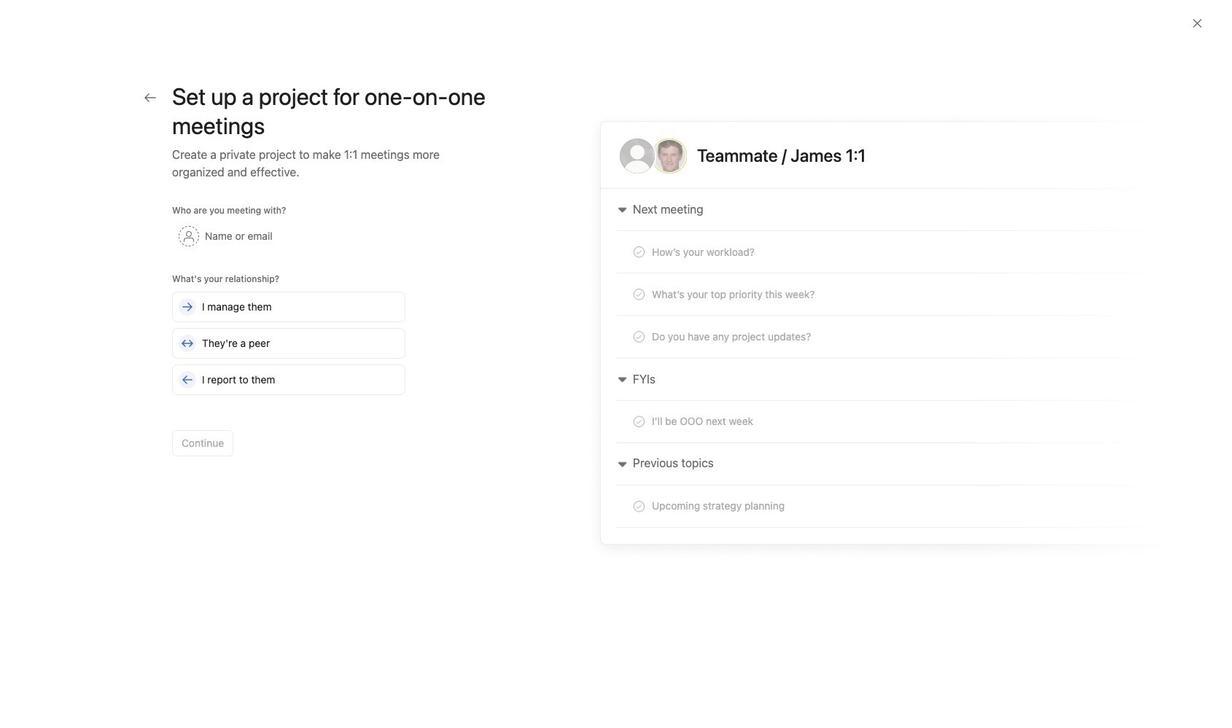 Task type: describe. For each thing, give the bounding box(es) containing it.
1 mark complete image from the top
[[273, 314, 290, 331]]

2 mark complete image from the top
[[273, 366, 290, 384]]

3 mark complete image from the top
[[273, 392, 290, 410]]



Task type: vqa. For each thing, say whether or not it's contained in the screenshot.
collaborators
no



Task type: locate. For each thing, give the bounding box(es) containing it.
Mark complete checkbox
[[273, 366, 290, 384]]

mark complete checkbox down 'dependencies' icon
[[273, 314, 290, 331]]

2 mark complete checkbox from the top
[[273, 392, 290, 410]]

list box
[[441, 6, 791, 29]]

Mark complete checkbox
[[273, 314, 290, 331], [273, 392, 290, 410]]

close image
[[1192, 18, 1204, 29], [1192, 18, 1204, 29]]

1 mark complete checkbox from the top
[[273, 314, 290, 331]]

1 vertical spatial mark complete image
[[273, 366, 290, 384]]

1 vertical spatial mark complete checkbox
[[273, 392, 290, 410]]

dependencies image
[[273, 287, 290, 305]]

mark complete image
[[273, 314, 290, 331], [273, 366, 290, 384], [273, 392, 290, 410]]

mark complete checkbox down mark complete checkbox
[[273, 392, 290, 410]]

2 vertical spatial mark complete image
[[273, 392, 290, 410]]

0 vertical spatial mark complete image
[[273, 314, 290, 331]]

this is a preview of your project image
[[587, 111, 1179, 562]]

go back image
[[144, 92, 156, 104]]

global element
[[0, 36, 175, 123]]

0 vertical spatial mark complete checkbox
[[273, 314, 290, 331]]

list item
[[258, 309, 1133, 336], [258, 336, 1133, 362], [258, 388, 1133, 414], [258, 414, 1133, 441], [258, 441, 1133, 467], [282, 560, 318, 596], [301, 630, 322, 650]]



